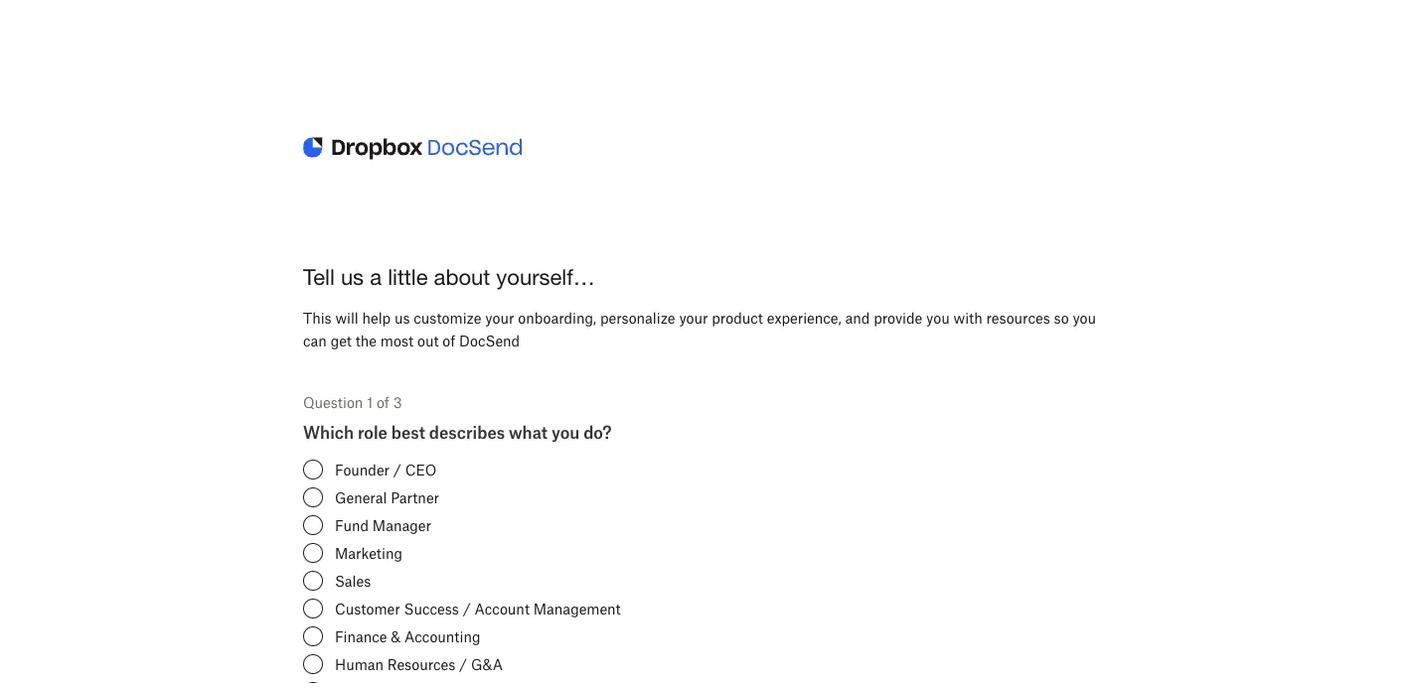 Task type: vqa. For each thing, say whether or not it's contained in the screenshot.
Best
yes



Task type: describe. For each thing, give the bounding box(es) containing it.
and
[[845, 310, 870, 327]]

can
[[303, 332, 327, 349]]

you inside option group
[[552, 423, 580, 442]]

role
[[358, 423, 388, 442]]

2 your from the left
[[679, 310, 708, 327]]

resources
[[388, 657, 456, 673]]

a
[[370, 264, 382, 290]]

/ for resources
[[459, 657, 467, 673]]

customer success / account management
[[335, 601, 621, 618]]

/ for success
[[463, 601, 471, 618]]

general partner
[[335, 490, 439, 506]]

which
[[303, 423, 354, 442]]

0 horizontal spatial of
[[377, 394, 390, 411]]

onboarding,
[[518, 310, 597, 327]]

docsend
[[459, 332, 520, 349]]

partner
[[391, 490, 439, 506]]

which role best describes what you do?
[[303, 423, 612, 442]]

1 horizontal spatial you
[[927, 310, 950, 327]]

finance & accounting
[[335, 629, 481, 646]]

tell
[[303, 264, 335, 290]]

general
[[335, 490, 387, 506]]

founder
[[335, 462, 390, 479]]

sales
[[335, 573, 371, 590]]

manager
[[373, 517, 431, 534]]

us inside this will help us customize your onboarding, personalize your product experience, and provide you with resources so you can get the most out of docsend
[[395, 310, 410, 327]]

success
[[404, 601, 459, 618]]

personalize
[[600, 310, 676, 327]]

what
[[509, 423, 548, 442]]

accounting
[[405, 629, 481, 646]]

yourself…
[[496, 264, 595, 290]]

1
[[367, 394, 373, 411]]

account
[[475, 601, 530, 618]]

product
[[712, 310, 763, 327]]

human resources / g&a
[[335, 657, 503, 673]]

with
[[954, 310, 983, 327]]

this will help us customize your onboarding, personalize your product experience, and provide you with resources so you can get the most out of docsend
[[303, 310, 1097, 349]]

3
[[393, 394, 402, 411]]

2 horizontal spatial you
[[1073, 310, 1097, 327]]

founder / ceo
[[335, 462, 437, 479]]



Task type: locate. For each thing, give the bounding box(es) containing it.
the
[[356, 332, 377, 349]]

finance
[[335, 629, 387, 646]]

/ left g&a
[[459, 657, 467, 673]]

most
[[381, 332, 414, 349]]

ceo
[[405, 462, 437, 479]]

1 vertical spatial of
[[377, 394, 390, 411]]

best
[[391, 423, 425, 442]]

your
[[485, 310, 514, 327], [679, 310, 708, 327]]

you left "with"
[[927, 310, 950, 327]]

this
[[303, 310, 332, 327]]

out
[[417, 332, 439, 349]]

1 horizontal spatial us
[[395, 310, 410, 327]]

help
[[362, 310, 391, 327]]

customer
[[335, 601, 400, 618]]

management
[[534, 601, 621, 618]]

your up docsend at the left of page
[[485, 310, 514, 327]]

1 vertical spatial us
[[395, 310, 410, 327]]

1 your from the left
[[485, 310, 514, 327]]

1 horizontal spatial your
[[679, 310, 708, 327]]

go to docsend homepage image
[[303, 131, 522, 166]]

which role best describes what you do? option group
[[303, 423, 1118, 684]]

2 vertical spatial /
[[459, 657, 467, 673]]

0 vertical spatial us
[[341, 264, 364, 290]]

so
[[1054, 310, 1069, 327]]

you right so
[[1073, 310, 1097, 327]]

do?
[[584, 423, 612, 442]]

customize
[[414, 310, 482, 327]]

0 horizontal spatial you
[[552, 423, 580, 442]]

question
[[303, 394, 363, 411]]

provide
[[874, 310, 923, 327]]

human
[[335, 657, 384, 673]]

question 1 of 3
[[303, 394, 402, 411]]

&
[[391, 629, 401, 646]]

us left a
[[341, 264, 364, 290]]

resources
[[987, 310, 1050, 327]]

will
[[335, 310, 359, 327]]

g&a
[[471, 657, 503, 673]]

us up most
[[395, 310, 410, 327]]

us
[[341, 264, 364, 290], [395, 310, 410, 327]]

0 vertical spatial of
[[443, 332, 456, 349]]

you left the do?
[[552, 423, 580, 442]]

experience,
[[767, 310, 842, 327]]

of right 1
[[377, 394, 390, 411]]

fund manager
[[335, 517, 431, 534]]

0 horizontal spatial us
[[341, 264, 364, 290]]

of
[[443, 332, 456, 349], [377, 394, 390, 411]]

describes
[[429, 423, 505, 442]]

/ left ceo
[[393, 462, 401, 479]]

little
[[388, 264, 428, 290]]

fund
[[335, 517, 369, 534]]

0 horizontal spatial your
[[485, 310, 514, 327]]

1 horizontal spatial of
[[443, 332, 456, 349]]

marketing
[[335, 545, 403, 562]]

tell us a little about yourself…
[[303, 264, 595, 290]]

your left product
[[679, 310, 708, 327]]

get
[[331, 332, 352, 349]]

of right out
[[443, 332, 456, 349]]

/
[[393, 462, 401, 479], [463, 601, 471, 618], [459, 657, 467, 673]]

1 vertical spatial /
[[463, 601, 471, 618]]

about
[[434, 264, 490, 290]]

of inside this will help us customize your onboarding, personalize your product experience, and provide you with resources so you can get the most out of docsend
[[443, 332, 456, 349]]

you
[[927, 310, 950, 327], [1073, 310, 1097, 327], [552, 423, 580, 442]]

/ left account
[[463, 601, 471, 618]]

0 vertical spatial /
[[393, 462, 401, 479]]



